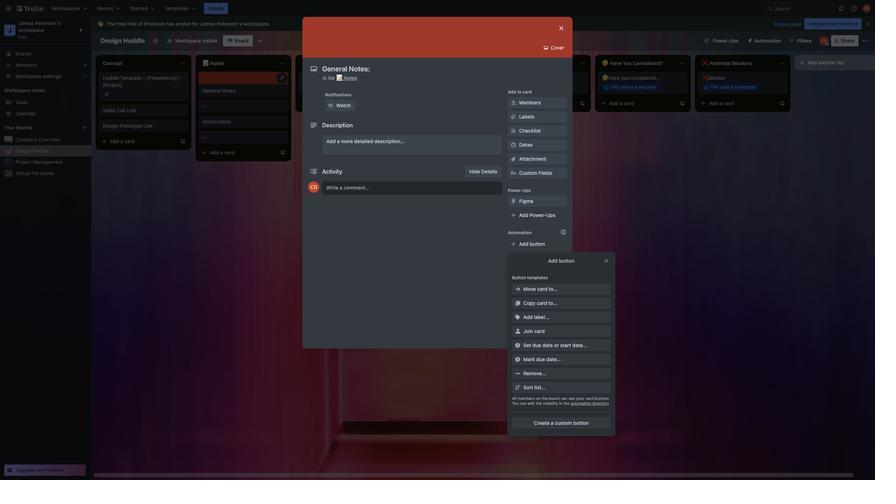 Task type: vqa. For each thing, say whether or not it's contained in the screenshot.
Trello Tip Trello Tip: 🌊Slide your Q's into this handy list so your team keeps on flowing.
no



Task type: locate. For each thing, give the bounding box(es) containing it.
table
[[15, 99, 28, 105]]

list inside button
[[838, 60, 845, 65]]

-- down action
[[203, 134, 207, 140]]

1 horizontal spatial in
[[560, 401, 563, 406]]

to… up template
[[549, 286, 558, 292]]

custom fields button
[[508, 170, 568, 177]]

1 vertical spatial share
[[520, 329, 533, 335]]

huddle up project management
[[33, 148, 49, 154]]

prototype
[[120, 123, 142, 129]]

is for ❌blocker
[[731, 84, 734, 90]]

1 vertical spatial design
[[103, 123, 119, 129]]

0 vertical spatial list
[[838, 60, 845, 65]]

1 vertical spatial power-ups
[[508, 188, 531, 193]]

sm image inside automation button
[[745, 35, 755, 45]]

management
[[33, 159, 63, 165]]

0 horizontal spatial .
[[269, 21, 271, 27]]

ups inside button
[[730, 38, 740, 44]]

sm image inside the watch 'button'
[[327, 102, 334, 109]]

design for design huddle link
[[15, 148, 31, 154]]

create a custom button
[[534, 420, 589, 426]]

0 vertical spatial date…
[[573, 343, 588, 349]]

sm image inside add label… button
[[515, 314, 522, 321]]

0 horizontal spatial premium
[[43, 468, 63, 474]]

2 horizontal spatial power-
[[714, 38, 730, 44]]

james peterson's workspace free
[[18, 20, 62, 40]]

virtual pet game link
[[15, 170, 87, 177]]

upgrade to premium link
[[4, 465, 86, 476]]

mark
[[524, 357, 536, 363]]

add a card down ❌blocker
[[710, 100, 735, 106]]

1 vertical spatial copy
[[524, 300, 536, 306]]

1 vertical spatial members link
[[508, 97, 568, 108]]

is down 🤔have you considered...
[[631, 84, 634, 90]]

workspace up table
[[4, 87, 30, 93]]

automation button
[[745, 35, 786, 46]]

general notes: link
[[203, 87, 284, 94]]

0 vertical spatial ups
[[730, 38, 740, 44]]

template. for 🤔have you considered...
[[639, 84, 658, 90]]

huddle
[[123, 37, 145, 44], [103, 75, 119, 81], [33, 148, 49, 154]]

make template link
[[508, 295, 568, 306]]

huddle down trial in the left of the page
[[123, 37, 145, 44]]

0 vertical spatial workspace
[[244, 21, 269, 27]]

really
[[333, 75, 345, 81]]

share button down archive link
[[508, 326, 568, 338]]

power-ups button
[[700, 35, 744, 46]]

sm image inside labels link
[[511, 113, 518, 120]]

1 horizontal spatial workspace
[[244, 21, 269, 27]]

sm image inside cover link
[[543, 44, 550, 51]]

add a card
[[310, 100, 335, 106], [510, 100, 535, 106], [610, 100, 635, 106], [710, 100, 735, 106], [110, 138, 135, 144], [210, 150, 235, 156]]

sm image
[[543, 44, 550, 51], [511, 99, 518, 106], [327, 102, 334, 109], [511, 198, 518, 205], [511, 283, 518, 290], [515, 300, 522, 307], [515, 314, 522, 321], [515, 328, 522, 335], [515, 356, 522, 363], [515, 370, 522, 377], [515, 384, 522, 392]]

add
[[809, 21, 819, 27], [808, 60, 818, 65], [508, 89, 517, 95], [310, 100, 319, 106], [510, 100, 519, 106], [610, 100, 619, 106], [710, 100, 719, 106], [110, 138, 119, 144], [327, 138, 336, 144], [210, 150, 219, 156], [520, 212, 529, 218], [520, 241, 529, 247], [549, 258, 558, 264], [524, 314, 533, 320]]

christina overa (christinaovera) image
[[863, 4, 872, 13]]

0 vertical spatial can
[[561, 396, 568, 401]]

link for design prototype link
[[144, 123, 153, 129]]

create from template… image
[[580, 101, 586, 106], [680, 101, 686, 106], [180, 139, 186, 144], [280, 150, 286, 156]]

1 this card is a template. from the left
[[311, 84, 358, 90]]

template. down 📝 notes link
[[339, 84, 358, 90]]

workspace for workspace views
[[4, 87, 30, 93]]

a down 🤔have you considered...
[[635, 84, 638, 90]]

list left the 📝
[[329, 75, 335, 81]]

due right set
[[533, 343, 542, 349]]

due right mark
[[537, 357, 546, 363]]

a down ❌blocker
[[720, 100, 723, 106]]

1 horizontal spatial huddle
[[103, 75, 119, 81]]

project management
[[15, 159, 63, 165]]

button down add power-ups 'link'
[[530, 241, 546, 247]]

0 vertical spatial due
[[533, 343, 542, 349]]

design down video
[[103, 123, 119, 129]]

1 vertical spatial add button
[[549, 258, 575, 264]]

1 vertical spatial create
[[534, 420, 550, 426]]

date… inside button
[[573, 343, 588, 349]]

0 horizontal spatial date…
[[547, 357, 562, 363]]

Board name text field
[[97, 35, 149, 46]]

1 horizontal spatial workspace
[[175, 38, 201, 44]]

premium right upgrade at the bottom left of page
[[43, 468, 63, 474]]

0 vertical spatial automation
[[755, 38, 782, 44]]

mark due date…
[[524, 357, 562, 363]]

to for premium
[[37, 468, 42, 474]]

Write a comment text field
[[322, 182, 503, 194]]

design inside text box
[[101, 37, 122, 44]]

explore plans button
[[775, 20, 802, 29]]

members
[[15, 62, 37, 68], [520, 100, 541, 106]]

sm image inside mark due date… 'button'
[[515, 356, 522, 363]]

add payment method button
[[805, 18, 863, 30]]

1 vertical spatial members
[[520, 100, 541, 106]]

1 vertical spatial workspace
[[4, 87, 30, 93]]

liked...]
[[346, 75, 363, 81]]

add a card down you
[[610, 100, 635, 106]]

in left [i
[[323, 75, 327, 81]]

create up visible at the left of the page
[[208, 5, 224, 11]]

primary element
[[0, 0, 876, 17]]

share down method
[[842, 38, 855, 44]]

sm image inside the 'make template' link
[[511, 297, 518, 304]]

1 vertical spatial --
[[203, 134, 207, 140]]

design up project
[[15, 148, 31, 154]]

1 vertical spatial to
[[37, 468, 42, 474]]

❌blocker
[[703, 75, 726, 81]]

to up labels
[[518, 89, 522, 95]]

0 vertical spatial to…
[[549, 286, 558, 292]]

figma
[[520, 198, 534, 204]]

your
[[4, 125, 15, 131]]

a down items
[[220, 150, 223, 156]]

the
[[106, 21, 115, 27]]

0 horizontal spatial christina overa (christinaovera) image
[[308, 182, 320, 193]]

add inside 'link'
[[520, 212, 529, 218]]

1 vertical spatial ups
[[523, 188, 531, 193]]

automation down explore at the top of the page
[[755, 38, 782, 44]]

sm image inside remove… button
[[515, 370, 522, 377]]

share up set
[[520, 329, 533, 335]]

open information menu image
[[851, 5, 858, 12]]

sm image inside 'copy' link
[[511, 283, 518, 290]]

company overview
[[15, 137, 60, 143]]

all members on the board can see your card buttons. you can edit the visibility in the
[[513, 396, 611, 406]]

0 vertical spatial workspace
[[175, 38, 201, 44]]

share for rightmost share button
[[842, 38, 855, 44]]

move card to…
[[524, 286, 558, 292]]

0 vertical spatial design huddle
[[101, 37, 145, 44]]

0 horizontal spatial add button
[[520, 241, 546, 247]]

notifications
[[325, 92, 352, 98]]

2 vertical spatial huddle
[[33, 148, 49, 154]]

2 this card is a template. from the left
[[511, 84, 558, 90]]

due inside button
[[533, 343, 542, 349]]

sm image inside "set due date or start date…" button
[[515, 342, 522, 349]]

can down members
[[521, 401, 527, 406]]

1 horizontal spatial list
[[838, 60, 845, 65]]

hide
[[470, 169, 480, 175]]

2 -- link from the top
[[203, 134, 284, 141]]

-- link
[[203, 103, 284, 110], [203, 134, 284, 141]]

create for create
[[208, 5, 224, 11]]

add button up move card to… button
[[549, 258, 575, 264]]

to… inside button
[[549, 300, 558, 306]]

notes
[[344, 75, 358, 81]]

1 horizontal spatial can
[[561, 396, 568, 401]]

2 is from the left
[[531, 84, 534, 90]]

create for create a custom button
[[534, 420, 550, 426]]

0 vertical spatial power-
[[714, 38, 730, 44]]

add a card down notifications
[[310, 100, 335, 106]]

card inside button
[[535, 328, 545, 334]]

-- link up action items link
[[203, 103, 284, 110]]

huddle up "[project]" at left
[[103, 75, 119, 81]]

huddle template :: [presenter(s)] - [project]
[[103, 75, 182, 88]]

link down video call link link
[[144, 123, 153, 129]]

add a card down design prototype link at the left
[[110, 138, 135, 144]]

1 horizontal spatial james
[[200, 21, 216, 27]]

automation up add button button
[[508, 230, 532, 236]]

sm image
[[745, 35, 755, 45], [511, 113, 518, 120], [511, 127, 518, 134], [515, 286, 522, 293], [511, 297, 518, 304], [511, 314, 518, 321], [515, 342, 522, 349]]

share button down method
[[832, 35, 859, 46]]

filters
[[798, 38, 812, 44]]

the
[[542, 396, 548, 401], [536, 401, 542, 406], [564, 401, 570, 406]]

james right for
[[200, 21, 216, 27]]

add button up actions on the right of page
[[520, 241, 546, 247]]

sm image left set
[[515, 342, 522, 349]]

0 horizontal spatial members link
[[0, 60, 92, 71]]

sm image for join card button
[[515, 328, 522, 335]]

0 vertical spatial christina overa (christinaovera) image
[[820, 36, 830, 46]]

0 vertical spatial -- link
[[203, 103, 284, 110]]

1 vertical spatial due
[[537, 357, 546, 363]]

1 is from the left
[[331, 84, 334, 90]]

to… inside button
[[549, 286, 558, 292]]

1 horizontal spatial christina overa (christinaovera) image
[[820, 36, 830, 46]]

this
[[311, 84, 320, 90], [511, 84, 520, 90], [611, 84, 620, 90], [711, 84, 720, 90]]

company
[[15, 137, 37, 143]]

a down add to card
[[520, 100, 523, 106]]

christina overa (christinaovera) image
[[820, 36, 830, 46], [308, 182, 320, 193]]

join
[[524, 328, 534, 334]]

1 -- from the top
[[203, 103, 207, 109]]

1 vertical spatial list
[[329, 75, 335, 81]]

2 -- from the top
[[203, 134, 207, 140]]

hide details link
[[465, 166, 502, 177]]

a right add to card
[[535, 84, 538, 90]]

template. down the considered...
[[639, 84, 658, 90]]

add a card down items
[[210, 150, 235, 156]]

in inside all members on the board can see your card buttons. you can edit the visibility in the
[[560, 401, 563, 406]]

add a card button down action items link
[[199, 147, 277, 158]]

banner
[[92, 17, 876, 31]]

sm image for copy card to… button
[[515, 300, 522, 307]]

design down the
[[101, 37, 122, 44]]

design
[[101, 37, 122, 44], [103, 123, 119, 129], [15, 148, 31, 154]]

button up move card to… button
[[559, 258, 575, 264]]

date… right start
[[573, 343, 588, 349]]

due inside 'button'
[[537, 357, 546, 363]]

template. for 👍positive [i really liked...]
[[339, 84, 358, 90]]

ended
[[176, 21, 191, 27]]

2 vertical spatial design
[[15, 148, 31, 154]]

add another list button
[[796, 55, 876, 70]]

sm image for automation
[[745, 35, 755, 45]]

more
[[341, 138, 353, 144]]

your
[[577, 396, 585, 401]]

4 template. from the left
[[739, 84, 758, 90]]

this card is a template. down ❌blocker link
[[711, 84, 758, 90]]

this card is a template. for 🤔have you considered...
[[611, 84, 658, 90]]

workspace for workspace visible
[[175, 38, 201, 44]]

-- link down action items link
[[203, 134, 284, 141]]

card inside all members on the board can see your card buttons. you can edit the visibility in the
[[586, 396, 594, 401]]

1 vertical spatial premium
[[43, 468, 63, 474]]

to… down move card to… button
[[549, 300, 558, 306]]

1 horizontal spatial .
[[609, 401, 611, 406]]

1 horizontal spatial share
[[842, 38, 855, 44]]

sm image inside checklist link
[[511, 127, 518, 134]]

.
[[269, 21, 271, 27], [609, 401, 611, 406]]

show menu image
[[863, 37, 870, 44]]

3 template. from the left
[[639, 84, 658, 90]]

4 this from the left
[[711, 84, 720, 90]]

huddle inside text box
[[123, 37, 145, 44]]

move
[[524, 286, 536, 292]]

activity
[[322, 169, 343, 175]]

0 vertical spatial members link
[[0, 60, 92, 71]]

template. right add to card
[[539, 84, 558, 90]]

description
[[322, 122, 353, 129]]

0 horizontal spatial workspace
[[18, 27, 44, 33]]

cover
[[550, 45, 565, 51]]

1 horizontal spatial to
[[518, 89, 522, 95]]

0 horizontal spatial create
[[208, 5, 224, 11]]

is down ❌blocker link
[[731, 84, 734, 90]]

sm image for mark due date… 'button'
[[515, 356, 522, 363]]

1 vertical spatial workspace
[[18, 27, 44, 33]]

join card
[[524, 328, 545, 334]]

template. down ❌blocker link
[[739, 84, 758, 90]]

members link up labels link
[[508, 97, 568, 108]]

video
[[103, 107, 116, 113]]

can left see
[[561, 396, 568, 401]]

design huddle down company overview
[[15, 148, 49, 154]]

create a custom button button
[[513, 418, 611, 429]]

archive
[[520, 315, 537, 321]]

sm image for cover link
[[543, 44, 550, 51]]

0 horizontal spatial list
[[329, 75, 335, 81]]

-- for second -- link from the bottom of the page
[[203, 103, 207, 109]]

sm image inside copy card to… button
[[515, 300, 522, 307]]

None text field
[[319, 63, 551, 75]]

sm image left labels
[[511, 113, 518, 120]]

a left the watch 'button'
[[320, 100, 323, 106]]

members link down "boards"
[[0, 60, 92, 71]]

0 vertical spatial to
[[518, 89, 522, 95]]

is for 👍positive [i really liked...]
[[331, 84, 334, 90]]

4 is from the left
[[731, 84, 734, 90]]

sm image for the watch 'button'
[[327, 102, 334, 109]]

sm image inside join card button
[[515, 328, 522, 335]]

2 horizontal spatial huddle
[[123, 37, 145, 44]]

another
[[819, 60, 837, 65]]

add inside button
[[808, 60, 818, 65]]

workspace inside banner
[[244, 21, 269, 27]]

1 horizontal spatial date…
[[573, 343, 588, 349]]

a left custom in the right of the page
[[551, 420, 554, 426]]

1 vertical spatial -- link
[[203, 134, 284, 141]]

1 vertical spatial christina overa (christinaovera) image
[[308, 182, 320, 193]]

sm image left archive
[[511, 314, 518, 321]]

members up labels
[[520, 100, 541, 106]]

1 vertical spatial link
[[144, 123, 153, 129]]

automation inside button
[[755, 38, 782, 44]]

add power-ups
[[520, 212, 556, 218]]

copy inside button
[[524, 300, 536, 306]]

add a card button down notifications
[[299, 98, 377, 109]]

1 horizontal spatial power-
[[530, 212, 547, 218]]

call
[[117, 107, 126, 113]]

0 vertical spatial premium
[[144, 21, 165, 27]]

0 horizontal spatial workspace
[[4, 87, 30, 93]]

table link
[[15, 99, 87, 106]]

link inside video call link link
[[127, 107, 136, 113]]

0 horizontal spatial james
[[18, 20, 34, 26]]

-
[[180, 75, 182, 81], [203, 103, 205, 109], [205, 103, 207, 109], [203, 134, 205, 140], [205, 134, 207, 140]]

peterson's up boards 'link'
[[35, 20, 61, 26]]

sm image left checklist
[[511, 127, 518, 134]]

1 horizontal spatial ups
[[547, 212, 556, 218]]

1 vertical spatial to…
[[549, 300, 558, 306]]

members
[[518, 396, 536, 401]]

peterson's up board link
[[217, 21, 242, 27]]

this card is a template. up labels link
[[511, 84, 558, 90]]

a inside button
[[551, 420, 554, 426]]

3 this card is a template. from the left
[[611, 84, 658, 90]]

design huddle down free
[[101, 37, 145, 44]]

1 horizontal spatial members link
[[508, 97, 568, 108]]

4 this card is a template. from the left
[[711, 84, 758, 90]]

ups up figma
[[523, 188, 531, 193]]

button right custom in the right of the page
[[574, 420, 589, 426]]

0 vertical spatial --
[[203, 103, 207, 109]]

👋
[[97, 21, 104, 27]]

sm image inside archive link
[[511, 314, 518, 321]]

workspace down 👋 the free trial of premium has ended for james peterson's workspace .
[[175, 38, 201, 44]]

0 vertical spatial add button
[[520, 241, 546, 247]]

0 vertical spatial share button
[[832, 35, 859, 46]]

📝 notes link
[[336, 75, 358, 81]]

the right on
[[542, 396, 548, 401]]

1 horizontal spatial add button
[[549, 258, 575, 264]]

0 vertical spatial link
[[127, 107, 136, 113]]

create inside primary element
[[208, 5, 224, 11]]

this card is a template. down 🤔have you considered...
[[611, 84, 658, 90]]

premium right of
[[144, 21, 165, 27]]

0 vertical spatial members
[[15, 62, 37, 68]]

1 horizontal spatial premium
[[144, 21, 165, 27]]

👍positive [i really liked...] link
[[303, 75, 384, 82]]

0 horizontal spatial in
[[323, 75, 327, 81]]

0 horizontal spatial to
[[37, 468, 42, 474]]

peterson's inside banner
[[217, 21, 242, 27]]

sm image down button
[[515, 286, 522, 293]]

add button inside button
[[520, 241, 546, 247]]

add a card button down design prototype link link
[[99, 136, 177, 147]]

sm image right power-ups button
[[745, 35, 755, 45]]

1 vertical spatial share button
[[508, 326, 568, 338]]

this card is a template.
[[311, 84, 358, 90], [511, 84, 558, 90], [611, 84, 658, 90], [711, 84, 758, 90]]

add a card button up labels link
[[499, 98, 577, 109]]

action items
[[203, 119, 231, 125]]

is up labels
[[531, 84, 534, 90]]

you
[[622, 75, 630, 81]]

join card button
[[513, 326, 611, 337]]

0 horizontal spatial share button
[[508, 326, 568, 338]]

. inside banner
[[269, 21, 271, 27]]

0 vertical spatial design
[[101, 37, 122, 44]]

0 horizontal spatial peterson's
[[35, 20, 61, 26]]

star or unstar board image
[[153, 38, 158, 44]]

1 horizontal spatial power-ups
[[714, 38, 740, 44]]

3 is from the left
[[631, 84, 634, 90]]

a down ❌blocker link
[[735, 84, 738, 90]]

1 vertical spatial power-
[[508, 188, 523, 193]]

ups up add button button
[[547, 212, 556, 218]]

1 vertical spatial can
[[521, 401, 527, 406]]

attachment
[[520, 156, 547, 162]]

james
[[18, 20, 34, 26], [200, 21, 216, 27]]

to right upgrade at the bottom left of page
[[37, 468, 42, 474]]

james up free
[[18, 20, 34, 26]]

members down "boards"
[[15, 62, 37, 68]]

1 horizontal spatial link
[[144, 123, 153, 129]]

your boards with 4 items element
[[4, 124, 71, 132]]

add power-ups link
[[508, 210, 568, 221]]

workspace inside button
[[175, 38, 201, 44]]

customize views image
[[257, 37, 264, 44]]

0 horizontal spatial power-ups
[[508, 188, 531, 193]]

1 horizontal spatial automation
[[755, 38, 782, 44]]

copy card to…
[[524, 300, 558, 306]]

0 vertical spatial .
[[269, 21, 271, 27]]

1 horizontal spatial create
[[534, 420, 550, 426]]

power- inside button
[[714, 38, 730, 44]]

this card is a template. up notifications
[[311, 84, 358, 90]]

-- up action
[[203, 103, 207, 109]]

set due date or start date…
[[524, 343, 588, 349]]

sm image for labels
[[511, 113, 518, 120]]

date… down set due date or start date…
[[547, 357, 562, 363]]

add a card for add a card "button" underneath ❌blocker link
[[710, 100, 735, 106]]

link right 'call'
[[127, 107, 136, 113]]

is down 👍positive [i really liked...]
[[331, 84, 334, 90]]

add inside banner
[[809, 21, 819, 27]]

automation directory .
[[571, 401, 611, 406]]

2 this from the left
[[511, 84, 520, 90]]

2 vertical spatial power-
[[530, 212, 547, 218]]

add a card for add a card "button" under action items link
[[210, 150, 235, 156]]

remove… button
[[513, 368, 611, 380]]

1 vertical spatial design huddle
[[15, 148, 49, 154]]

trial
[[127, 21, 137, 27]]

premium
[[144, 21, 165, 27], [43, 468, 63, 474]]

share button
[[832, 35, 859, 46], [508, 326, 568, 338]]

buttons.
[[595, 396, 611, 401]]

3 this from the left
[[611, 84, 620, 90]]

ups left automation button
[[730, 38, 740, 44]]

1 this from the left
[[311, 84, 320, 90]]

1 template. from the left
[[339, 84, 358, 90]]

of
[[138, 21, 143, 27]]

items
[[219, 119, 231, 125]]

share for left share button
[[520, 329, 533, 335]]

sm image inside sort list… button
[[515, 384, 522, 392]]

add a card button
[[299, 98, 377, 109], [499, 98, 577, 109], [599, 98, 677, 109], [699, 98, 777, 109], [99, 136, 177, 147], [199, 147, 277, 158]]

to for card
[[518, 89, 522, 95]]

1 vertical spatial huddle
[[103, 75, 119, 81]]

0 vertical spatial huddle
[[123, 37, 145, 44]]

1 vertical spatial in
[[560, 401, 563, 406]]

power-
[[714, 38, 730, 44], [508, 188, 523, 193], [530, 212, 547, 218]]

0 horizontal spatial members
[[15, 62, 37, 68]]

create down visibility
[[534, 420, 550, 426]]

in down board
[[560, 401, 563, 406]]

pet
[[32, 170, 39, 176]]

edit card image
[[280, 75, 285, 81]]

link inside design prototype link link
[[144, 123, 153, 129]]



Task type: describe. For each thing, give the bounding box(es) containing it.
james inside the james peterson's workspace free
[[18, 20, 34, 26]]

0 horizontal spatial ups
[[523, 188, 531, 193]]

premium inside banner
[[144, 21, 165, 27]]

ups inside 'link'
[[547, 212, 556, 218]]

Search field
[[773, 3, 835, 14]]

fields
[[539, 170, 553, 176]]

button templates
[[513, 275, 548, 281]]

copy for copy
[[520, 283, 532, 289]]

description…
[[375, 138, 405, 144]]

card inside button
[[537, 300, 548, 306]]

james peterson's workspace link
[[18, 20, 62, 33]]

hide details
[[470, 169, 498, 175]]

make template
[[520, 298, 554, 303]]

video call link
[[103, 107, 136, 113]]

company overview link
[[15, 136, 87, 143]]

general
[[203, 88, 220, 94]]

see
[[569, 396, 576, 401]]

🤔have you considered...
[[603, 75, 661, 81]]

design prototype link link
[[103, 123, 184, 130]]

this card is a template. for ❌blocker
[[711, 84, 758, 90]]

0 vertical spatial button
[[530, 241, 546, 247]]

list…
[[535, 385, 546, 391]]

🤔have you considered... link
[[603, 75, 684, 82]]

calendar link
[[15, 110, 87, 117]]

0 horizontal spatial can
[[521, 401, 527, 406]]

due for set
[[533, 343, 542, 349]]

custom fields
[[520, 170, 553, 176]]

0 horizontal spatial automation
[[508, 230, 532, 236]]

👍positive
[[303, 75, 327, 81]]

close popover image
[[604, 258, 610, 264]]

is for 🤔have you considered...
[[631, 84, 634, 90]]

sm image inside move card to… button
[[515, 286, 522, 293]]

the down on
[[536, 401, 542, 406]]

link for video call link
[[127, 107, 136, 113]]

copy for copy card to…
[[524, 300, 536, 306]]

game
[[40, 170, 54, 176]]

a left more at the top
[[337, 138, 340, 144]]

workspace visible
[[175, 38, 217, 44]]

add board image
[[82, 125, 87, 131]]

boards
[[16, 125, 33, 131]]

payment
[[820, 21, 840, 27]]

[presenter(s)]
[[147, 75, 179, 81]]

sm image for archive
[[511, 314, 518, 321]]

a up notifications
[[335, 84, 338, 90]]

general notes:
[[203, 88, 237, 94]]

design for design prototype link link
[[103, 123, 119, 129]]

sm image for sort list… button
[[515, 384, 522, 392]]

templates
[[528, 275, 548, 281]]

🤔have
[[603, 75, 621, 81]]

add payment method
[[809, 21, 858, 27]]

add a card down add to card
[[510, 100, 535, 106]]

2 vertical spatial button
[[574, 420, 589, 426]]

sm image for remove… button
[[515, 370, 522, 377]]

to… for copy card to…
[[549, 300, 558, 306]]

virtual
[[15, 170, 30, 176]]

workspace visible button
[[163, 35, 222, 46]]

cover link
[[541, 42, 569, 54]]

date… inside 'button'
[[547, 357, 562, 363]]

1 horizontal spatial share button
[[832, 35, 859, 46]]

power-ups inside button
[[714, 38, 740, 44]]

automation
[[571, 401, 592, 406]]

attachment button
[[508, 154, 568, 165]]

power- inside 'link'
[[530, 212, 547, 218]]

explore
[[775, 21, 790, 27]]

create from template… image
[[780, 101, 786, 106]]

upgrade
[[16, 468, 36, 474]]

sm image for 'copy' link on the bottom right of page
[[511, 283, 518, 290]]

date
[[543, 343, 553, 349]]

sm image for checklist
[[511, 127, 518, 134]]

add a card for add a card "button" below design prototype link link
[[110, 138, 135, 144]]

board
[[235, 38, 249, 44]]

template
[[120, 75, 141, 81]]

add label… button
[[513, 312, 611, 323]]

peterson's inside the james peterson's workspace free
[[35, 20, 61, 26]]

template
[[533, 298, 554, 303]]

workspace inside the james peterson's workspace free
[[18, 27, 44, 33]]

this card is a template. for 👍positive [i really liked...]
[[311, 84, 358, 90]]

2 template. from the left
[[539, 84, 558, 90]]

project management link
[[15, 159, 87, 166]]

labels link
[[508, 111, 568, 123]]

this for 🤔have you considered...
[[611, 84, 620, 90]]

add a more detailed description… link
[[322, 135, 503, 155]]

james inside banner
[[200, 21, 216, 27]]

design huddle inside text box
[[101, 37, 145, 44]]

this for 👍positive [i really liked...]
[[311, 84, 320, 90]]

1 -- link from the top
[[203, 103, 284, 110]]

action
[[203, 119, 217, 125]]

the down see
[[564, 401, 570, 406]]

0 notifications image
[[838, 4, 846, 13]]

make
[[520, 298, 532, 303]]

method
[[841, 21, 858, 27]]

notes:
[[222, 88, 237, 94]]

due for mark
[[537, 357, 546, 363]]

1 horizontal spatial members
[[520, 100, 541, 106]]

or
[[555, 343, 560, 349]]

::
[[143, 75, 145, 81]]

video call link link
[[103, 107, 184, 114]]

add button button
[[508, 239, 568, 250]]

visibility
[[544, 401, 559, 406]]

project
[[15, 159, 32, 165]]

banner containing 👋
[[92, 17, 876, 31]]

has
[[166, 21, 175, 27]]

add a more detailed description…
[[327, 138, 405, 144]]

your boards
[[4, 125, 33, 131]]

to… for move card to…
[[549, 286, 558, 292]]

card inside button
[[538, 286, 548, 292]]

considered...
[[631, 75, 661, 81]]

copy card to… button
[[513, 298, 611, 309]]

👋 the free trial of premium has ended for james peterson's workspace .
[[97, 21, 271, 27]]

-- for 2nd -- link from the top of the page
[[203, 134, 207, 140]]

dates
[[520, 142, 533, 148]]

a down you
[[620, 100, 623, 106]]

action items link
[[203, 118, 284, 125]]

1 vertical spatial .
[[609, 401, 611, 406]]

1 vertical spatial button
[[559, 258, 575, 264]]

add a card button down ❌blocker link
[[699, 98, 777, 109]]

- inside huddle template :: [presenter(s)] - [project]
[[180, 75, 182, 81]]

0 horizontal spatial design huddle
[[15, 148, 49, 154]]

for
[[192, 21, 199, 27]]

a down design prototype link at the left
[[120, 138, 123, 144]]

template. for ❌blocker
[[739, 84, 758, 90]]

add a card for add a card "button" underneath 🤔have you considered... link
[[610, 100, 635, 106]]

j
[[8, 26, 12, 34]]

move card to… button
[[513, 284, 611, 295]]

design huddle link
[[15, 148, 87, 155]]

checklist link
[[508, 125, 568, 137]]

boards link
[[0, 48, 92, 60]]

watch
[[337, 102, 351, 108]]

watch button
[[325, 100, 356, 111]]

board
[[549, 396, 560, 401]]

0 horizontal spatial power-
[[508, 188, 523, 193]]

upgrade to premium
[[16, 468, 63, 474]]

custom
[[555, 420, 573, 426]]

add another list
[[808, 60, 845, 65]]

sm image for make template
[[511, 297, 518, 304]]

copy link
[[508, 281, 568, 292]]

this for ❌blocker
[[711, 84, 720, 90]]

in list 📝 notes
[[323, 75, 358, 81]]

add a card for add a card "button" below notifications
[[310, 100, 335, 106]]

edit
[[528, 401, 535, 406]]

sort list…
[[524, 385, 546, 391]]

board link
[[223, 35, 253, 46]]

dates button
[[508, 139, 568, 151]]

move image
[[511, 269, 518, 276]]

sm image for add label… button
[[515, 314, 522, 321]]

add a card button down 🤔have you considered... link
[[599, 98, 677, 109]]

directory
[[593, 401, 609, 406]]

search image
[[768, 6, 773, 11]]

huddle inside huddle template :: [presenter(s)] - [project]
[[103, 75, 119, 81]]

wave image
[[97, 21, 104, 27]]

premium inside upgrade to premium link
[[43, 468, 63, 474]]

virtual pet game
[[15, 170, 54, 176]]



